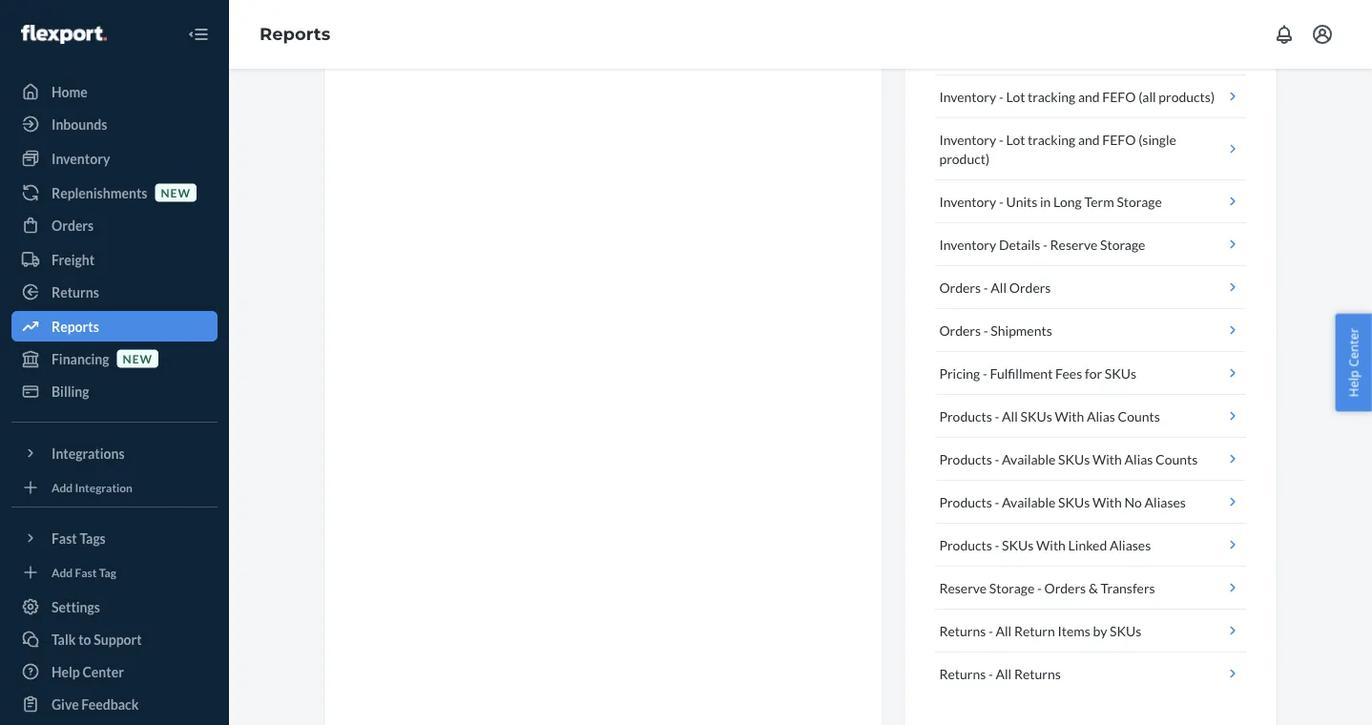 Task type: locate. For each thing, give the bounding box(es) containing it.
1 products from the top
[[939, 408, 992, 424]]

lot up units
[[1006, 131, 1025, 147]]

available inside button
[[1002, 451, 1056, 467]]

0 horizontal spatial center
[[83, 664, 124, 680]]

linked
[[1068, 537, 1107, 553]]

inventory for inventory
[[52, 150, 110, 167]]

returns - all return items by skus button
[[936, 610, 1246, 653]]

1 vertical spatial reports link
[[11, 311, 218, 342]]

add
[[52, 480, 73, 494], [52, 565, 73, 579]]

help center
[[1345, 328, 1362, 397], [52, 664, 124, 680]]

lot up inventory - lot tracking and fefo (single product)
[[1006, 88, 1025, 104]]

and down inventory - lot tracking and fefo (all products) button
[[1078, 131, 1100, 147]]

alias inside products - available skus with alias counts button
[[1125, 451, 1153, 467]]

all up the orders - shipments
[[991, 279, 1007, 295]]

lot for inventory - lot tracking and fefo (all products)
[[1006, 88, 1025, 104]]

fefo inside button
[[1103, 88, 1136, 104]]

tracking inside button
[[1028, 88, 1076, 104]]

inventory - lot tracking and fefo (all products)
[[939, 88, 1215, 104]]

all
[[991, 279, 1007, 295], [1002, 408, 1018, 424], [996, 623, 1012, 639], [996, 666, 1012, 682]]

products inside button
[[939, 494, 992, 510]]

returns for returns
[[52, 284, 99, 300]]

with down fees
[[1055, 408, 1084, 424]]

reserve up returns - all return items by skus
[[939, 580, 987, 596]]

0 horizontal spatial reserve
[[939, 580, 987, 596]]

transfers
[[1101, 580, 1155, 596]]

and inside button
[[1078, 88, 1100, 104]]

alias up the no
[[1125, 451, 1153, 467]]

0 vertical spatial counts
[[1118, 408, 1160, 424]]

- left shipments at the top right
[[984, 322, 988, 338]]

- for products - available skus with alias counts
[[995, 451, 1000, 467]]

fulfillment
[[990, 365, 1053, 381]]

all for skus
[[1002, 408, 1018, 424]]

orders up the orders - shipments
[[939, 279, 981, 295]]

tracking up inventory - lot tracking and fefo (single product)
[[1028, 88, 1076, 104]]

products - available skus with alias counts
[[939, 451, 1198, 467]]

0 vertical spatial reports
[[260, 24, 330, 45]]

orders inside button
[[939, 322, 981, 338]]

0 vertical spatial fefo
[[1103, 88, 1136, 104]]

alias down for
[[1087, 408, 1115, 424]]

3 products from the top
[[939, 494, 992, 510]]

with
[[1055, 408, 1084, 424], [1093, 451, 1122, 467], [1093, 494, 1122, 510], [1036, 537, 1066, 553]]

alias inside "products - all skus with alias counts" button
[[1087, 408, 1115, 424]]

orders - shipments button
[[936, 309, 1246, 352]]

inventory
[[939, 88, 996, 104], [939, 131, 996, 147], [52, 150, 110, 167], [939, 193, 996, 209], [939, 236, 996, 252]]

financing
[[52, 351, 109, 367]]

0 horizontal spatial alias
[[1087, 408, 1115, 424]]

counts
[[1118, 408, 1160, 424], [1156, 451, 1198, 467]]

available down products - all skus with alias counts
[[1002, 451, 1056, 467]]

with inside "products - all skus with alias counts" button
[[1055, 408, 1084, 424]]

inventory details - reserve storage button
[[936, 223, 1246, 266]]

0 vertical spatial help
[[1345, 370, 1362, 397]]

- for pricing - fulfillment fees for skus
[[983, 365, 988, 381]]

products - available skus with no aliases button
[[936, 481, 1246, 524]]

1 horizontal spatial help center
[[1345, 328, 1362, 397]]

2 and from the top
[[1078, 131, 1100, 147]]

1 vertical spatial counts
[[1156, 451, 1198, 467]]

talk to support
[[52, 631, 142, 648]]

integration
[[75, 480, 133, 494]]

- inside inventory - lot tracking and fefo (single product)
[[999, 131, 1004, 147]]

replenishments
[[52, 185, 147, 201]]

1 available from the top
[[1002, 451, 1056, 467]]

products - skus with linked aliases
[[939, 537, 1151, 553]]

new up the billing link
[[123, 352, 153, 365]]

tracking
[[1028, 88, 1076, 104], [1028, 131, 1076, 147]]

skus
[[1105, 365, 1137, 381], [1021, 408, 1052, 424], [1058, 451, 1090, 467], [1058, 494, 1090, 510], [1002, 537, 1034, 553], [1110, 623, 1142, 639]]

talk
[[52, 631, 76, 648]]

no
[[1125, 494, 1142, 510]]

reserve
[[1050, 236, 1098, 252], [939, 580, 987, 596]]

1 fefo from the top
[[1103, 88, 1136, 104]]

0 vertical spatial new
[[161, 186, 191, 199]]

all inside button
[[996, 666, 1012, 682]]

skus down products - available skus with alias counts
[[1058, 494, 1090, 510]]

tracking down inventory - lot tracking and fefo (all products)
[[1028, 131, 1076, 147]]

all down returns - all return items by skus
[[996, 666, 1012, 682]]

- up inventory - units in long term storage
[[999, 131, 1004, 147]]

with left the no
[[1093, 494, 1122, 510]]

orders for orders
[[52, 217, 94, 233]]

new for replenishments
[[161, 186, 191, 199]]

reserve down long
[[1050, 236, 1098, 252]]

add integration link
[[11, 476, 218, 499]]

1 lot from the top
[[1006, 88, 1025, 104]]

-
[[999, 88, 1004, 104], [999, 131, 1004, 147], [999, 193, 1004, 209], [1043, 236, 1048, 252], [984, 279, 988, 295], [984, 322, 988, 338], [983, 365, 988, 381], [995, 408, 1000, 424], [995, 451, 1000, 467], [995, 494, 1000, 510], [995, 537, 1000, 553], [1037, 580, 1042, 596], [989, 623, 993, 639], [989, 666, 993, 682]]

1 add from the top
[[52, 480, 73, 494]]

1 vertical spatial aliases
[[1110, 537, 1151, 553]]

help center button
[[1336, 314, 1372, 412]]

fast left tags
[[52, 530, 77, 546]]

0 vertical spatial alias
[[1087, 408, 1115, 424]]

storage down term at the right
[[1100, 236, 1146, 252]]

0 vertical spatial reserve
[[1050, 236, 1098, 252]]

- up products - skus with linked aliases
[[995, 494, 1000, 510]]

inventory - lot tracking and fefo (all products) button
[[936, 75, 1246, 118]]

fast left tag
[[75, 565, 97, 579]]

inventory inside inventory - lot tracking and fefo (single product)
[[939, 131, 996, 147]]

fast tags
[[52, 530, 106, 546]]

- right pricing
[[983, 365, 988, 381]]

with for products - available skus with alias counts
[[1093, 451, 1122, 467]]

products - all skus with alias counts button
[[936, 395, 1246, 438]]

home link
[[11, 76, 218, 107]]

fefo for (single
[[1103, 131, 1136, 147]]

0 vertical spatial lot
[[1006, 88, 1025, 104]]

1 vertical spatial alias
[[1125, 451, 1153, 467]]

- left return
[[989, 623, 993, 639]]

aliases right linked
[[1110, 537, 1151, 553]]

reports link
[[260, 24, 330, 45], [11, 311, 218, 342]]

inventory for inventory - lot tracking and fefo (single product)
[[939, 131, 996, 147]]

1 vertical spatial fefo
[[1103, 131, 1136, 147]]

with down "products - all skus with alias counts" button
[[1093, 451, 1122, 467]]

- for products - all skus with alias counts
[[995, 408, 1000, 424]]

1 vertical spatial reserve
[[939, 580, 987, 596]]

1 horizontal spatial help
[[1345, 370, 1362, 397]]

aliases right the no
[[1145, 494, 1186, 510]]

1 vertical spatial help
[[52, 664, 80, 680]]

billing link
[[11, 376, 218, 407]]

1 vertical spatial available
[[1002, 494, 1056, 510]]

center inside button
[[1345, 328, 1362, 367]]

flexport logo image
[[21, 25, 107, 44]]

1 tracking from the top
[[1028, 88, 1076, 104]]

2 lot from the top
[[1006, 131, 1025, 147]]

add up settings
[[52, 565, 73, 579]]

returns inside button
[[939, 623, 986, 639]]

add fast tag
[[52, 565, 116, 579]]

- down fulfillment on the right
[[995, 408, 1000, 424]]

and
[[1078, 88, 1100, 104], [1078, 131, 1100, 147]]

tracking inside inventory - lot tracking and fefo (single product)
[[1028, 131, 1076, 147]]

orders
[[52, 217, 94, 233], [939, 279, 981, 295], [1009, 279, 1051, 295], [939, 322, 981, 338], [1044, 580, 1086, 596]]

details
[[999, 236, 1041, 252]]

0 vertical spatial help center
[[1345, 328, 1362, 397]]

- up the orders - shipments
[[984, 279, 988, 295]]

fefo inside inventory - lot tracking and fefo (single product)
[[1103, 131, 1136, 147]]

orders up the freight
[[52, 217, 94, 233]]

1 vertical spatial add
[[52, 565, 73, 579]]

2 available from the top
[[1002, 494, 1056, 510]]

fefo
[[1103, 88, 1136, 104], [1103, 131, 1136, 147]]

fefo left (all
[[1103, 88, 1136, 104]]

0 vertical spatial fast
[[52, 530, 77, 546]]

add left integration
[[52, 480, 73, 494]]

1 horizontal spatial center
[[1345, 328, 1362, 367]]

freight link
[[11, 244, 218, 275]]

lot inside inventory - lot tracking and fefo (single product)
[[1006, 131, 1025, 147]]

inventory for inventory - units in long term storage
[[939, 193, 996, 209]]

- down returns - all return items by skus
[[989, 666, 993, 682]]

storage right term at the right
[[1117, 193, 1162, 209]]

center
[[1345, 328, 1362, 367], [83, 664, 124, 680]]

2 products from the top
[[939, 451, 992, 467]]

1 horizontal spatial reports link
[[260, 24, 330, 45]]

new
[[161, 186, 191, 199], [123, 352, 153, 365]]

- left units
[[999, 193, 1004, 209]]

- for inventory - lot tracking and fefo (all products)
[[999, 88, 1004, 104]]

give feedback
[[52, 696, 139, 712]]

with for products - available skus with no aliases
[[1093, 494, 1122, 510]]

inventory link
[[11, 143, 218, 174]]

available
[[1002, 451, 1056, 467], [1002, 494, 1056, 510]]

- down products - all skus with alias counts
[[995, 451, 1000, 467]]

1 vertical spatial new
[[123, 352, 153, 365]]

fefo left (single
[[1103, 131, 1136, 147]]

reserve storage - orders & transfers button
[[936, 567, 1246, 610]]

new up 'orders' link
[[161, 186, 191, 199]]

0 vertical spatial reports link
[[260, 24, 330, 45]]

all left return
[[996, 623, 1012, 639]]

0 horizontal spatial reports link
[[11, 311, 218, 342]]

- for returns - all returns
[[989, 666, 993, 682]]

with inside products - available skus with no aliases button
[[1093, 494, 1122, 510]]

add fast tag link
[[11, 561, 218, 584]]

and for (all
[[1078, 88, 1100, 104]]

fast
[[52, 530, 77, 546], [75, 565, 97, 579]]

1 horizontal spatial reports
[[260, 24, 330, 45]]

1 vertical spatial lot
[[1006, 131, 1025, 147]]

0 vertical spatial tracking
[[1028, 88, 1076, 104]]

returns
[[52, 284, 99, 300], [939, 623, 986, 639], [939, 666, 986, 682], [1014, 666, 1061, 682]]

orders up pricing
[[939, 322, 981, 338]]

orders - all orders
[[939, 279, 1051, 295]]

1 vertical spatial and
[[1078, 131, 1100, 147]]

integrations button
[[11, 438, 218, 469]]

and inside inventory - lot tracking and fefo (single product)
[[1078, 131, 1100, 147]]

with inside products - available skus with alias counts button
[[1093, 451, 1122, 467]]

help center link
[[11, 657, 218, 687]]

2 add from the top
[[52, 565, 73, 579]]

storage
[[1117, 193, 1162, 209], [1100, 236, 1146, 252], [989, 580, 1035, 596]]

0 horizontal spatial help center
[[52, 664, 124, 680]]

inventory - lot tracking and fefo (single product)
[[939, 131, 1177, 167]]

freight
[[52, 251, 95, 268]]

1 vertical spatial reports
[[52, 318, 99, 334]]

1 horizontal spatial new
[[161, 186, 191, 199]]

0 horizontal spatial new
[[123, 352, 153, 365]]

0 horizontal spatial help
[[52, 664, 80, 680]]

counts for products - available skus with alias counts
[[1156, 451, 1198, 467]]

give feedback button
[[11, 689, 218, 720]]

with left linked
[[1036, 537, 1066, 553]]

returns for returns - all return items by skus
[[939, 623, 986, 639]]

add for add integration
[[52, 480, 73, 494]]

products for products - all skus with alias counts
[[939, 408, 992, 424]]

2 tracking from the top
[[1028, 131, 1076, 147]]

- up reserve storage - orders & transfers
[[995, 537, 1000, 553]]

home
[[52, 84, 88, 100]]

aliases
[[1145, 494, 1186, 510], [1110, 537, 1151, 553]]

help
[[1345, 370, 1362, 397], [52, 664, 80, 680]]

0 vertical spatial add
[[52, 480, 73, 494]]

orders for orders - all orders
[[939, 279, 981, 295]]

term
[[1085, 193, 1114, 209]]

counts for products - all skus with alias counts
[[1118, 408, 1160, 424]]

- up returns - all return items by skus
[[1037, 580, 1042, 596]]

1 and from the top
[[1078, 88, 1100, 104]]

products for products - skus with linked aliases
[[939, 537, 992, 553]]

lot
[[1006, 88, 1025, 104], [1006, 131, 1025, 147]]

2 fefo from the top
[[1103, 131, 1136, 147]]

lot inside button
[[1006, 88, 1025, 104]]

0 vertical spatial aliases
[[1145, 494, 1186, 510]]

4 products from the top
[[939, 537, 992, 553]]

storage up return
[[989, 580, 1035, 596]]

available inside button
[[1002, 494, 1056, 510]]

all down fulfillment on the right
[[1002, 408, 1018, 424]]

help inside button
[[1345, 370, 1362, 397]]

1 horizontal spatial alias
[[1125, 451, 1153, 467]]

0 vertical spatial center
[[1345, 328, 1362, 367]]

available up products - skus with linked aliases
[[1002, 494, 1056, 510]]

reports
[[260, 24, 330, 45], [52, 318, 99, 334]]

1 vertical spatial tracking
[[1028, 131, 1076, 147]]

with inside "products - skus with linked aliases" button
[[1036, 537, 1066, 553]]

0 vertical spatial available
[[1002, 451, 1056, 467]]

0 vertical spatial and
[[1078, 88, 1100, 104]]

alias
[[1087, 408, 1115, 424], [1125, 451, 1153, 467]]

- up inventory - lot tracking and fefo (single product)
[[999, 88, 1004, 104]]

skus right by
[[1110, 623, 1142, 639]]

units
[[1006, 193, 1038, 209]]

and up inventory - lot tracking and fefo (single product) button
[[1078, 88, 1100, 104]]



Task type: describe. For each thing, give the bounding box(es) containing it.
pricing
[[939, 365, 980, 381]]

- for products - skus with linked aliases
[[995, 537, 1000, 553]]

long
[[1054, 193, 1082, 209]]

1 vertical spatial fast
[[75, 565, 97, 579]]

return
[[1014, 623, 1055, 639]]

- for returns - all return items by skus
[[989, 623, 993, 639]]

orders up shipments at the top right
[[1009, 279, 1051, 295]]

1 horizontal spatial reserve
[[1050, 236, 1098, 252]]

open notifications image
[[1273, 23, 1296, 46]]

- for orders - shipments
[[984, 322, 988, 338]]

tags
[[80, 530, 106, 546]]

orders link
[[11, 210, 218, 240]]

products - all skus with alias counts
[[939, 408, 1160, 424]]

inventory for inventory details - reserve storage
[[939, 236, 996, 252]]

inventory - units in long term storage
[[939, 193, 1162, 209]]

integrations
[[52, 445, 125, 461]]

and for (single
[[1078, 131, 1100, 147]]

skus up reserve storage - orders & transfers
[[1002, 537, 1034, 553]]

1 vertical spatial center
[[83, 664, 124, 680]]

orders - all orders button
[[936, 266, 1246, 309]]

pricing - fulfillment fees for skus
[[939, 365, 1137, 381]]

to
[[78, 631, 91, 648]]

fees
[[1056, 365, 1082, 381]]

- for inventory - lot tracking and fefo (single product)
[[999, 131, 1004, 147]]

- right details
[[1043, 236, 1048, 252]]

orders for orders - shipments
[[939, 322, 981, 338]]

products for products - available skus with no aliases
[[939, 494, 992, 510]]

settings link
[[11, 592, 218, 622]]

shipments
[[991, 322, 1052, 338]]

inbounds
[[52, 116, 107, 132]]

orders left &
[[1044, 580, 1086, 596]]

inventory - units in long term storage button
[[936, 180, 1246, 223]]

pricing - fulfillment fees for skus button
[[936, 352, 1246, 395]]

returns - all returns button
[[936, 653, 1246, 695]]

with for products - all skus with alias counts
[[1055, 408, 1084, 424]]

in
[[1040, 193, 1051, 209]]

open account menu image
[[1311, 23, 1334, 46]]

aliases inside button
[[1110, 537, 1151, 553]]

alias for products - all skus with alias counts
[[1087, 408, 1115, 424]]

fefo for (all
[[1103, 88, 1136, 104]]

all for return
[[996, 623, 1012, 639]]

0 vertical spatial storage
[[1117, 193, 1162, 209]]

new for financing
[[123, 352, 153, 365]]

feedback
[[81, 696, 139, 712]]

(single
[[1139, 131, 1177, 147]]

inventory details - reserve storage
[[939, 236, 1146, 252]]

skus down pricing - fulfillment fees for skus on the bottom of page
[[1021, 408, 1052, 424]]

lot for inventory - lot tracking and fefo (single product)
[[1006, 131, 1025, 147]]

close navigation image
[[187, 23, 210, 46]]

products - skus with linked aliases button
[[936, 524, 1246, 567]]

fast inside dropdown button
[[52, 530, 77, 546]]

skus right for
[[1105, 365, 1137, 381]]

talk to support button
[[11, 624, 218, 655]]

tracking for (single
[[1028, 131, 1076, 147]]

tracking for (all
[[1028, 88, 1076, 104]]

1 vertical spatial storage
[[1100, 236, 1146, 252]]

skus up products - available skus with no aliases
[[1058, 451, 1090, 467]]

returns - all return items by skus
[[939, 623, 1142, 639]]

inventory for inventory - lot tracking and fefo (all products)
[[939, 88, 996, 104]]

available for products - available skus with no aliases
[[1002, 494, 1056, 510]]

- for products - available skus with no aliases
[[995, 494, 1000, 510]]

alias for products - available skus with alias counts
[[1125, 451, 1153, 467]]

available for products - available skus with alias counts
[[1002, 451, 1056, 467]]

reserve storage - orders & transfers
[[939, 580, 1155, 596]]

items
[[1058, 623, 1091, 639]]

inbounds link
[[11, 109, 218, 139]]

help center inside button
[[1345, 328, 1362, 397]]

products - available skus with alias counts button
[[936, 438, 1246, 481]]

products for products - available skus with alias counts
[[939, 451, 992, 467]]

all for returns
[[996, 666, 1012, 682]]

- for orders - all orders
[[984, 279, 988, 295]]

fast tags button
[[11, 523, 218, 554]]

settings
[[52, 599, 100, 615]]

support
[[94, 631, 142, 648]]

give
[[52, 696, 79, 712]]

orders - shipments
[[939, 322, 1052, 338]]

2 vertical spatial storage
[[989, 580, 1035, 596]]

products - available skus with no aliases
[[939, 494, 1186, 510]]

skus inside button
[[1058, 494, 1090, 510]]

products)
[[1159, 88, 1215, 104]]

product)
[[939, 150, 990, 167]]

add integration
[[52, 480, 133, 494]]

by
[[1093, 623, 1107, 639]]

aliases inside button
[[1145, 494, 1186, 510]]

- for inventory - units in long term storage
[[999, 193, 1004, 209]]

returns link
[[11, 277, 218, 307]]

returns for returns - all returns
[[939, 666, 986, 682]]

0 horizontal spatial reports
[[52, 318, 99, 334]]

for
[[1085, 365, 1102, 381]]

returns - all returns
[[939, 666, 1061, 682]]

1 vertical spatial help center
[[52, 664, 124, 680]]

billing
[[52, 383, 89, 399]]

&
[[1089, 580, 1098, 596]]

all for orders
[[991, 279, 1007, 295]]

add for add fast tag
[[52, 565, 73, 579]]

inventory - lot tracking and fefo (single product) button
[[936, 118, 1246, 180]]

tag
[[99, 565, 116, 579]]

(all
[[1139, 88, 1156, 104]]



Task type: vqa. For each thing, say whether or not it's contained in the screenshot.
returns - all returns
yes



